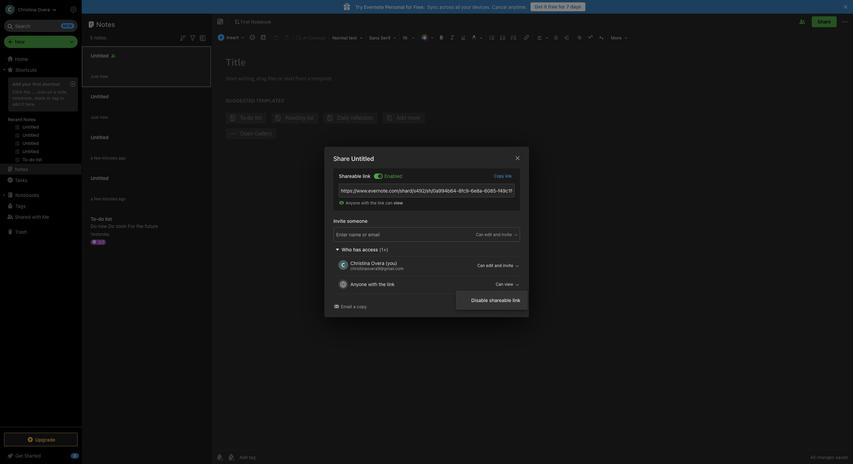 Task type: vqa. For each thing, say whether or not it's contained in the screenshot.
The Share
yes



Task type: describe. For each thing, give the bounding box(es) containing it.
1 do from the left
[[91, 223, 97, 229]]

2 few from the top
[[94, 197, 101, 202]]

get it free for 7 days button
[[531, 2, 586, 11]]

soon
[[116, 223, 127, 229]]

shareable link
[[339, 173, 371, 179]]

try
[[356, 4, 363, 10]]

me
[[42, 214, 49, 220]]

2 minutes from the top
[[102, 197, 117, 202]]

expand note image
[[216, 18, 225, 26]]

all
[[811, 455, 816, 461]]

trash link
[[0, 227, 81, 238]]

(you)
[[386, 261, 397, 267]]

1 ago from the top
[[119, 156, 126, 161]]

notebook,
[[12, 95, 33, 101]]

first
[[32, 81, 41, 87]]

disable shareable link link
[[457, 296, 528, 306]]

the left can
[[371, 201, 377, 206]]

invite someone
[[334, 219, 368, 224]]

shareable
[[339, 173, 362, 179]]

note,
[[57, 89, 68, 95]]

outdent image
[[563, 33, 572, 42]]

get it free for 7 days
[[535, 4, 582, 10]]

share for share untitled
[[334, 155, 350, 163]]

with for shared with me
[[32, 214, 41, 220]]

bold image
[[437, 33, 447, 42]]

highlight image
[[469, 33, 485, 42]]

7
[[567, 4, 570, 10]]

notes inside group
[[23, 117, 36, 122]]

christina
[[351, 261, 370, 267]]

can for christina overa (you)
[[478, 264, 485, 269]]

copy
[[494, 174, 504, 179]]

disable
[[472, 298, 488, 304]]

edit for 'can edit and invite' field
[[485, 232, 492, 237]]

personal
[[385, 4, 405, 10]]

evernote
[[364, 4, 384, 10]]

christina overa (you) christinaovera9@gmail.com
[[351, 261, 404, 272]]

italic image
[[448, 33, 457, 42]]

notebook
[[251, 19, 271, 24]]

1 just now from the top
[[91, 74, 108, 79]]

2 a few minutes ago from the top
[[91, 197, 126, 202]]

shared with me link
[[0, 212, 81, 223]]

edit for can edit and invite field
[[486, 264, 494, 269]]

invite for 'can edit and invite' field
[[502, 232, 512, 237]]

tag
[[52, 95, 59, 101]]

and for 'can edit and invite' field
[[494, 232, 501, 237]]

changes
[[818, 455, 835, 461]]

recent
[[8, 117, 22, 122]]

tasks button
[[0, 175, 81, 186]]

settings image
[[70, 5, 78, 14]]

link inside 'button'
[[505, 174, 512, 179]]

all changes saved
[[811, 455, 848, 461]]

alignment image
[[534, 33, 551, 42]]

checklist image
[[510, 33, 519, 42]]

on
[[47, 89, 52, 95]]

can inside 'can edit and invite' field
[[476, 232, 484, 237]]

home link
[[0, 54, 82, 64]]

1 horizontal spatial your
[[462, 4, 472, 10]]

new
[[15, 39, 25, 45]]

with for anyone with the link
[[368, 282, 378, 288]]

list
[[105, 216, 112, 222]]

tags
[[15, 203, 26, 209]]

stop
[[494, 305, 504, 310]]

it inside get it free for 7 days button
[[544, 4, 548, 10]]

shortcuts button
[[0, 64, 81, 75]]

stop sharing button
[[494, 304, 520, 311]]

upgrade button
[[4, 434, 78, 447]]

link left can
[[378, 201, 385, 206]]

close image
[[514, 154, 522, 163]]

copy link
[[494, 174, 512, 179]]

first notebook
[[241, 19, 271, 24]]

get
[[535, 4, 543, 10]]

shared
[[15, 214, 31, 220]]

font size image
[[401, 33, 418, 42]]

2 just from the top
[[91, 115, 99, 120]]

Can view field
[[464, 282, 520, 288]]

email a copy button
[[334, 304, 368, 311]]

has
[[353, 247, 361, 253]]

indent image
[[552, 33, 561, 42]]

group inside tree
[[0, 75, 81, 167]]

invite
[[334, 219, 346, 224]]

free:
[[414, 4, 425, 10]]

numbered list image
[[499, 33, 508, 42]]

with for anyone with the link can view
[[361, 201, 369, 206]]

font color image
[[419, 33, 436, 42]]

task image
[[248, 33, 257, 42]]

1 just from the top
[[91, 74, 99, 79]]

shortcuts
[[15, 67, 37, 73]]

link left the shared link switcher icon
[[363, 173, 371, 179]]

and for can edit and invite field
[[495, 264, 502, 269]]

share button
[[813, 16, 838, 27]]

can edit and invite for 'can edit and invite' field
[[476, 232, 512, 237]]

2 ago from the top
[[119, 197, 126, 202]]

to-
[[91, 216, 98, 222]]

yesterday
[[91, 232, 110, 237]]

cancel
[[492, 4, 508, 10]]

share untitled
[[334, 155, 374, 163]]

shared link switcher image
[[378, 174, 382, 178]]

can view
[[496, 282, 514, 287]]

expand notebooks image
[[2, 193, 7, 198]]

devices.
[[473, 4, 491, 10]]

add tag image
[[227, 454, 236, 462]]

now inside "to-do list do now do soon for the future"
[[98, 223, 107, 229]]

anyone with the link
[[351, 282, 395, 288]]

shared with me
[[15, 214, 49, 220]]

who has access (1+)
[[342, 247, 388, 253]]

5
[[90, 35, 93, 41]]

copy link button
[[494, 173, 512, 179]]

copy
[[357, 304, 367, 310]]

subscript image
[[597, 33, 607, 42]]

(1+)
[[379, 247, 388, 253]]



Task type: locate. For each thing, give the bounding box(es) containing it.
0 vertical spatial just
[[91, 74, 99, 79]]

just now
[[91, 74, 108, 79], [91, 115, 108, 120]]

who
[[342, 247, 352, 253]]

0 horizontal spatial view
[[394, 201, 403, 206]]

free
[[549, 4, 558, 10]]

it
[[544, 4, 548, 10], [21, 102, 24, 107]]

can
[[386, 201, 393, 206]]

1 horizontal spatial do
[[108, 223, 115, 229]]

0 vertical spatial with
[[361, 201, 369, 206]]

your up click the ...
[[22, 81, 31, 87]]

2 do from the left
[[108, 223, 115, 229]]

notes right recent
[[23, 117, 36, 122]]

heading level image
[[330, 33, 365, 42]]

tags button
[[0, 201, 81, 212]]

icon
[[37, 89, 46, 95]]

can edit and invite up can edit and invite field
[[476, 232, 512, 237]]

edit
[[485, 232, 492, 237], [486, 264, 494, 269]]

0 horizontal spatial do
[[91, 223, 97, 229]]

the inside "to-do list do now do soon for the future"
[[136, 223, 144, 229]]

1 vertical spatial and
[[495, 264, 502, 269]]

do down to-
[[91, 223, 97, 229]]

ago
[[119, 156, 126, 161], [119, 197, 126, 202]]

anyone for anyone with the link
[[351, 282, 367, 288]]

tree
[[0, 54, 82, 427]]

minutes
[[102, 156, 117, 161], [102, 197, 117, 202]]

can for anyone with the link
[[496, 282, 504, 287]]

email a copy
[[341, 304, 367, 310]]

disable shareable link
[[472, 298, 521, 304]]

few
[[94, 156, 101, 161], [94, 197, 101, 202]]

sync
[[428, 4, 439, 10]]

overa
[[371, 261, 385, 267]]

just
[[91, 74, 99, 79], [91, 115, 99, 120]]

and up can edit and invite field
[[494, 232, 501, 237]]

0 horizontal spatial your
[[22, 81, 31, 87]]

with down christinaovera9@gmail.com at the bottom left of page
[[368, 282, 378, 288]]

5 notes
[[90, 35, 106, 41]]

saved
[[836, 455, 848, 461]]

a inside icon on a note, notebook, stack or tag to add it here.
[[54, 89, 56, 95]]

the left ...
[[24, 89, 30, 95]]

1 horizontal spatial share
[[818, 19, 832, 25]]

1 vertical spatial can
[[478, 264, 485, 269]]

with
[[361, 201, 369, 206], [32, 214, 41, 220], [368, 282, 378, 288]]

1 vertical spatial notes
[[23, 117, 36, 122]]

do
[[98, 216, 104, 222]]

across
[[440, 4, 454, 10]]

can up can edit and invite field
[[476, 232, 484, 237]]

upgrade
[[35, 438, 55, 443]]

add your first shortcut
[[12, 81, 60, 87]]

future
[[145, 223, 158, 229]]

the down christinaovera9@gmail.com at the bottom left of page
[[379, 282, 386, 288]]

icon on a note, notebook, stack or tag to add it here.
[[12, 89, 68, 107]]

trash
[[15, 229, 27, 235]]

0 vertical spatial can
[[476, 232, 484, 237]]

1 vertical spatial few
[[94, 197, 101, 202]]

the right for
[[136, 223, 144, 229]]

anytime.
[[509, 4, 528, 10]]

superscript image
[[586, 33, 596, 42]]

Select permission field
[[463, 232, 519, 238]]

0 vertical spatial notes
[[96, 20, 115, 28]]

can edit and invite
[[476, 232, 512, 237], [478, 264, 514, 269]]

1 vertical spatial with
[[32, 214, 41, 220]]

insert image
[[216, 33, 247, 42]]

for for 7
[[559, 4, 566, 10]]

1 a few minutes ago from the top
[[91, 156, 126, 161]]

new button
[[4, 36, 78, 48]]

font family image
[[367, 33, 399, 42]]

shortcut
[[42, 81, 60, 87]]

for
[[128, 223, 135, 229]]

home
[[15, 56, 28, 62]]

first
[[241, 19, 250, 24]]

1 vertical spatial minutes
[[102, 197, 117, 202]]

with inside tree
[[32, 214, 41, 220]]

to-do list do now do soon for the future
[[91, 216, 158, 229]]

1 vertical spatial it
[[21, 102, 24, 107]]

can inside can edit and invite field
[[478, 264, 485, 269]]

with up someone
[[361, 201, 369, 206]]

0 vertical spatial view
[[394, 201, 403, 206]]

0 horizontal spatial it
[[21, 102, 24, 107]]

0 horizontal spatial for
[[406, 4, 413, 10]]

can up can view field
[[478, 264, 485, 269]]

1 for from the left
[[559, 4, 566, 10]]

0 vertical spatial edit
[[485, 232, 492, 237]]

Shared URL text field
[[339, 184, 515, 198]]

your right all
[[462, 4, 472, 10]]

0 vertical spatial ago
[[119, 156, 126, 161]]

anyone up invite someone on the left of the page
[[346, 201, 360, 206]]

note window element
[[212, 14, 854, 465]]

a inside button
[[353, 304, 356, 310]]

can inside can view field
[[496, 282, 504, 287]]

invite
[[502, 232, 512, 237], [503, 264, 514, 269]]

2 vertical spatial notes
[[15, 167, 28, 172]]

tasks
[[15, 177, 27, 183]]

link right copy in the right of the page
[[505, 174, 512, 179]]

your inside group
[[22, 81, 31, 87]]

notebooks
[[15, 192, 39, 198]]

1 vertical spatial can edit and invite
[[478, 264, 514, 269]]

view right can
[[394, 201, 403, 206]]

the inside group
[[24, 89, 30, 95]]

view up shareable at the right of page
[[505, 282, 514, 287]]

Search text field
[[9, 20, 73, 32]]

enabled
[[385, 173, 402, 179]]

1 horizontal spatial view
[[505, 282, 514, 287]]

link up sharing
[[513, 298, 521, 304]]

tree containing home
[[0, 54, 82, 427]]

can
[[476, 232, 484, 237], [478, 264, 485, 269], [496, 282, 504, 287]]

2 vertical spatial can
[[496, 282, 504, 287]]

email
[[341, 304, 352, 310]]

group containing add your first shortcut
[[0, 75, 81, 167]]

0 vertical spatial your
[[462, 4, 472, 10]]

do
[[91, 223, 97, 229], [108, 223, 115, 229]]

to
[[60, 95, 64, 101]]

and up can view
[[495, 264, 502, 269]]

1 vertical spatial a few minutes ago
[[91, 197, 126, 202]]

it down notebook,
[[21, 102, 24, 107]]

try evernote personal for free: sync across all your devices. cancel anytime.
[[356, 4, 528, 10]]

add
[[12, 102, 20, 107]]

0 vertical spatial and
[[494, 232, 501, 237]]

None search field
[[9, 20, 73, 32]]

for inside button
[[559, 4, 566, 10]]

recent notes
[[8, 117, 36, 122]]

all
[[456, 4, 461, 10]]

0 vertical spatial anyone
[[346, 201, 360, 206]]

notebooks link
[[0, 190, 81, 201]]

a
[[54, 89, 56, 95], [91, 156, 93, 161], [91, 197, 93, 202], [353, 304, 356, 310]]

1 minutes from the top
[[102, 156, 117, 161]]

1 vertical spatial your
[[22, 81, 31, 87]]

group
[[0, 75, 81, 167]]

2 vertical spatial with
[[368, 282, 378, 288]]

someone
[[347, 219, 368, 224]]

underline image
[[459, 33, 468, 42]]

1 vertical spatial share
[[334, 155, 350, 163]]

more image
[[609, 33, 630, 42]]

do down list at left
[[108, 223, 115, 229]]

0 vertical spatial now
[[100, 74, 108, 79]]

anyone down the christina
[[351, 282, 367, 288]]

the
[[24, 89, 30, 95], [371, 201, 377, 206], [136, 223, 144, 229], [379, 282, 386, 288]]

1 vertical spatial ago
[[119, 197, 126, 202]]

for left 7
[[559, 4, 566, 10]]

2 vertical spatial now
[[98, 223, 107, 229]]

0 vertical spatial invite
[[502, 232, 512, 237]]

notes up tasks
[[15, 167, 28, 172]]

it inside icon on a note, notebook, stack or tag to add it here.
[[21, 102, 24, 107]]

1 horizontal spatial for
[[559, 4, 566, 10]]

bulleted list image
[[488, 33, 497, 42]]

now
[[100, 74, 108, 79], [100, 115, 108, 120], [98, 223, 107, 229]]

1 vertical spatial just now
[[91, 115, 108, 120]]

Add tag field
[[336, 231, 417, 239]]

1 horizontal spatial it
[[544, 4, 548, 10]]

click
[[12, 89, 22, 95]]

1 vertical spatial view
[[505, 282, 514, 287]]

anyone
[[346, 201, 360, 206], [351, 282, 367, 288]]

it right "get"
[[544, 4, 548, 10]]

can edit and invite for can edit and invite field
[[478, 264, 514, 269]]

0 vertical spatial minutes
[[102, 156, 117, 161]]

0 vertical spatial share
[[818, 19, 832, 25]]

0 vertical spatial a few minutes ago
[[91, 156, 126, 161]]

share inside button
[[818, 19, 832, 25]]

2 just now from the top
[[91, 115, 108, 120]]

calendar event image
[[259, 33, 268, 42]]

0/3
[[98, 240, 105, 245]]

add a reminder image
[[216, 454, 224, 462]]

link down christinaovera9@gmail.com at the bottom left of page
[[387, 282, 395, 288]]

share
[[818, 19, 832, 25], [334, 155, 350, 163]]

access
[[363, 247, 378, 253]]

1 vertical spatial anyone
[[351, 282, 367, 288]]

stop sharing
[[494, 305, 520, 310]]

insert link image
[[522, 33, 532, 42]]

1 vertical spatial just
[[91, 115, 99, 120]]

anyone for anyone with the link can view
[[346, 201, 360, 206]]

Note Editor text field
[[212, 46, 854, 451]]

0 vertical spatial just now
[[91, 74, 108, 79]]

untitled
[[91, 53, 109, 58], [91, 94, 109, 99], [91, 134, 109, 140], [351, 155, 374, 163], [91, 175, 109, 181]]

or
[[47, 95, 51, 101]]

first notebook button
[[232, 17, 274, 27]]

notes
[[94, 35, 106, 41]]

add
[[12, 81, 21, 87]]

edit inside 'can edit and invite' field
[[485, 232, 492, 237]]

share for share
[[818, 19, 832, 25]]

for
[[559, 4, 566, 10], [406, 4, 413, 10]]

Christina Overa (you) Access dropdown field
[[464, 263, 520, 269]]

here.
[[25, 102, 36, 107]]

anyone with the link can view
[[346, 201, 403, 206]]

view inside field
[[505, 282, 514, 287]]

your
[[462, 4, 472, 10], [22, 81, 31, 87]]

1 vertical spatial now
[[100, 115, 108, 120]]

1 few from the top
[[94, 156, 101, 161]]

0 vertical spatial few
[[94, 156, 101, 161]]

can edit and invite up can view field
[[478, 264, 514, 269]]

edit up can view field
[[486, 264, 494, 269]]

edit inside can edit and invite field
[[486, 264, 494, 269]]

0 vertical spatial it
[[544, 4, 548, 10]]

and
[[494, 232, 501, 237], [495, 264, 502, 269]]

strikethrough image
[[575, 33, 585, 42]]

invite for can edit and invite field
[[503, 264, 514, 269]]

0 horizontal spatial share
[[334, 155, 350, 163]]

0 vertical spatial can edit and invite
[[476, 232, 512, 237]]

for for free:
[[406, 4, 413, 10]]

for left free:
[[406, 4, 413, 10]]

with left me
[[32, 214, 41, 220]]

can up shareable at the right of page
[[496, 282, 504, 287]]

notes up 'notes'
[[96, 20, 115, 28]]

shareable
[[490, 298, 512, 304]]

1 vertical spatial edit
[[486, 264, 494, 269]]

stack
[[34, 95, 45, 101]]

edit up can edit and invite field
[[485, 232, 492, 237]]

notes link
[[0, 164, 81, 175]]

2 for from the left
[[406, 4, 413, 10]]

1 vertical spatial invite
[[503, 264, 514, 269]]



